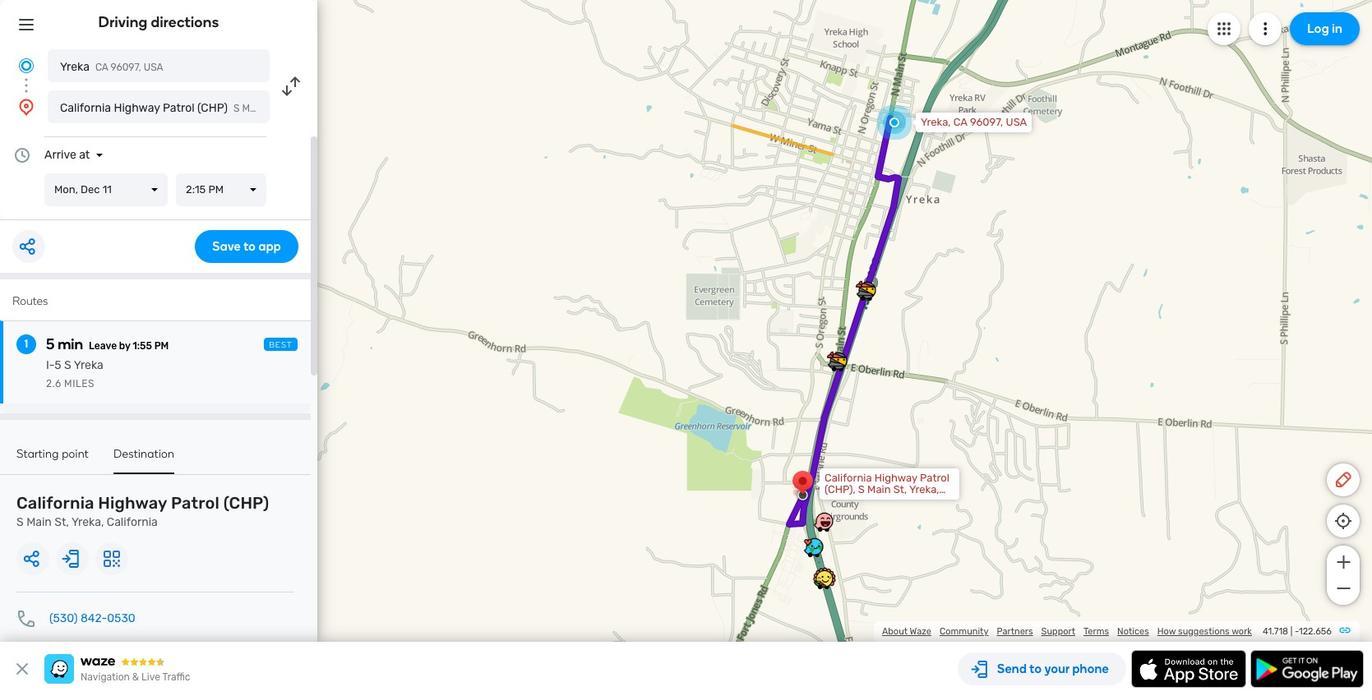 Task type: locate. For each thing, give the bounding box(es) containing it.
1 vertical spatial (chp)
[[223, 493, 269, 513]]

about waze community partners support terms notices how suggestions work
[[882, 627, 1252, 637]]

ca inside yreka ca 96097, usa
[[95, 62, 108, 73]]

destination
[[114, 447, 175, 461]]

arrive at
[[44, 148, 90, 162]]

1 horizontal spatial usa
[[1006, 116, 1027, 128]]

1 vertical spatial patrol
[[920, 472, 950, 484]]

0530
[[107, 612, 135, 626]]

s inside california highway patrol (chp), s main st, yreka, california
[[858, 483, 865, 496]]

highway for california highway patrol (chp)
[[114, 101, 160, 115]]

pm inside 5 min leave by 1:55 pm
[[154, 340, 169, 352]]

(chp) inside "button"
[[197, 101, 228, 115]]

s inside the california highway patrol (chp) s main st, yreka, california
[[16, 516, 24, 530]]

-
[[1295, 627, 1299, 637]]

0 horizontal spatial 96097,
[[111, 62, 141, 73]]

st, for (chp),
[[894, 483, 907, 496]]

1:55
[[133, 340, 152, 352]]

mon,
[[54, 183, 78, 196]]

s for (chp),
[[858, 483, 865, 496]]

usa inside yreka ca 96097, usa
[[144, 62, 163, 73]]

st, for (chp)
[[54, 516, 69, 530]]

highway down destination button
[[98, 493, 167, 513]]

destination button
[[114, 447, 175, 474]]

1 horizontal spatial st,
[[894, 483, 907, 496]]

(chp) inside the california highway patrol (chp) s main st, yreka, california
[[223, 493, 269, 513]]

yreka, inside the california highway patrol (chp) s main st, yreka, california
[[71, 516, 104, 530]]

highway down yreka ca 96097, usa
[[114, 101, 160, 115]]

1 vertical spatial yreka,
[[909, 483, 939, 496]]

s
[[64, 358, 71, 372], [858, 483, 865, 496], [16, 516, 24, 530]]

yreka, inside california highway patrol (chp), s main st, yreka, california
[[909, 483, 939, 496]]

yreka ca 96097, usa
[[60, 60, 163, 74]]

yreka, for (chp)
[[71, 516, 104, 530]]

pencil image
[[1334, 470, 1353, 490]]

(530) 842-0530
[[49, 612, 135, 626]]

ca
[[95, 62, 108, 73], [954, 116, 968, 128]]

suggestions
[[1178, 627, 1230, 637]]

about
[[882, 627, 908, 637]]

st, inside california highway patrol (chp), s main st, yreka, california
[[894, 483, 907, 496]]

driving
[[98, 13, 148, 31]]

96097, inside yreka ca 96097, usa
[[111, 62, 141, 73]]

patrol inside california highway patrol (chp), s main st, yreka, california
[[920, 472, 950, 484]]

(chp)
[[197, 101, 228, 115], [223, 493, 269, 513]]

yreka right the current location icon
[[60, 60, 90, 74]]

pm
[[208, 183, 224, 196], [154, 340, 169, 352]]

highway inside california highway patrol (chp), s main st, yreka, california
[[875, 472, 917, 484]]

i-
[[46, 358, 55, 372]]

yreka, for (chp),
[[909, 483, 939, 496]]

0 vertical spatial main
[[867, 483, 891, 496]]

st, down starting point button
[[54, 516, 69, 530]]

0 horizontal spatial usa
[[144, 62, 163, 73]]

california highway patrol (chp)
[[60, 101, 228, 115]]

california
[[60, 101, 111, 115], [825, 472, 872, 484], [16, 493, 94, 513], [825, 495, 872, 507], [107, 516, 158, 530]]

96097,
[[111, 62, 141, 73], [970, 116, 1003, 128]]

st, right (chp),
[[894, 483, 907, 496]]

pm right 2:15
[[208, 183, 224, 196]]

1 horizontal spatial ca
[[954, 116, 968, 128]]

patrol
[[163, 101, 195, 115], [920, 472, 950, 484], [171, 493, 220, 513]]

terms
[[1084, 627, 1109, 637]]

&
[[132, 672, 139, 683]]

yreka up miles
[[74, 358, 103, 372]]

5 up 2.6
[[55, 358, 61, 372]]

11
[[103, 183, 112, 196]]

0 vertical spatial highway
[[114, 101, 160, 115]]

96097, for yreka,
[[970, 116, 1003, 128]]

1 vertical spatial 5
[[55, 358, 61, 372]]

miles
[[64, 378, 94, 390]]

2 vertical spatial s
[[16, 516, 24, 530]]

st, inside the california highway patrol (chp) s main st, yreka, california
[[54, 516, 69, 530]]

1 horizontal spatial main
[[867, 483, 891, 496]]

call image
[[16, 609, 36, 629]]

5 left min
[[46, 335, 55, 354]]

0 vertical spatial pm
[[208, 183, 224, 196]]

1 vertical spatial main
[[26, 516, 52, 530]]

directions
[[151, 13, 219, 31]]

main for (chp)
[[26, 516, 52, 530]]

main right (chp),
[[867, 483, 891, 496]]

main down starting point button
[[26, 516, 52, 530]]

location image
[[16, 97, 36, 117]]

0 vertical spatial s
[[64, 358, 71, 372]]

best
[[269, 340, 293, 350]]

1 vertical spatial pm
[[154, 340, 169, 352]]

2 vertical spatial patrol
[[171, 493, 220, 513]]

1 vertical spatial ca
[[954, 116, 968, 128]]

0 horizontal spatial s
[[16, 516, 24, 530]]

highway right (chp),
[[875, 472, 917, 484]]

pm inside list box
[[208, 183, 224, 196]]

point
[[62, 447, 89, 461]]

0 vertical spatial yreka,
[[921, 116, 951, 128]]

starting point button
[[16, 447, 89, 473]]

highway for california highway patrol (chp), s main st, yreka, california
[[875, 472, 917, 484]]

live
[[141, 672, 160, 683]]

leave
[[89, 340, 117, 352]]

0 vertical spatial usa
[[144, 62, 163, 73]]

(chp) for california highway patrol (chp)
[[197, 101, 228, 115]]

1 vertical spatial usa
[[1006, 116, 1027, 128]]

how
[[1157, 627, 1176, 637]]

patrol inside the california highway patrol (chp) s main st, yreka, california
[[171, 493, 220, 513]]

0 vertical spatial yreka
[[60, 60, 90, 74]]

(530)
[[49, 612, 78, 626]]

highway inside the california highway patrol (chp) s main st, yreka, california
[[98, 493, 167, 513]]

1 vertical spatial 96097,
[[970, 116, 1003, 128]]

5 min leave by 1:55 pm
[[46, 335, 169, 354]]

1 vertical spatial st,
[[54, 516, 69, 530]]

2:15 pm
[[186, 183, 224, 196]]

main inside california highway patrol (chp), s main st, yreka, california
[[867, 483, 891, 496]]

0 horizontal spatial st,
[[54, 516, 69, 530]]

s right i-
[[64, 358, 71, 372]]

0 vertical spatial patrol
[[163, 101, 195, 115]]

0 vertical spatial 96097,
[[111, 62, 141, 73]]

(530) 842-0530 link
[[49, 612, 135, 626]]

yreka
[[60, 60, 90, 74], [74, 358, 103, 372]]

starting point
[[16, 447, 89, 461]]

support
[[1041, 627, 1075, 637]]

s down starting
[[16, 516, 24, 530]]

0 horizontal spatial pm
[[154, 340, 169, 352]]

2 horizontal spatial s
[[858, 483, 865, 496]]

1 horizontal spatial 96097,
[[970, 116, 1003, 128]]

st,
[[894, 483, 907, 496], [54, 516, 69, 530]]

0 vertical spatial st,
[[894, 483, 907, 496]]

highway inside "button"
[[114, 101, 160, 115]]

1 horizontal spatial pm
[[208, 183, 224, 196]]

highway
[[114, 101, 160, 115], [875, 472, 917, 484], [98, 493, 167, 513]]

|
[[1291, 627, 1293, 637]]

1 vertical spatial s
[[858, 483, 865, 496]]

0 vertical spatial ca
[[95, 62, 108, 73]]

2 vertical spatial highway
[[98, 493, 167, 513]]

pm right 1:55
[[154, 340, 169, 352]]

terms link
[[1084, 627, 1109, 637]]

california inside "button"
[[60, 101, 111, 115]]

main inside the california highway patrol (chp) s main st, yreka, california
[[26, 516, 52, 530]]

patrol for california highway patrol (chp), s main st, yreka, california
[[920, 472, 950, 484]]

california highway patrol (chp), s main st, yreka, california
[[825, 472, 950, 507]]

patrol inside "button"
[[163, 101, 195, 115]]

usa
[[144, 62, 163, 73], [1006, 116, 1027, 128]]

main
[[867, 483, 891, 496], [26, 516, 52, 530]]

1 vertical spatial highway
[[875, 472, 917, 484]]

1
[[24, 337, 28, 351]]

zoom in image
[[1333, 553, 1354, 572]]

1 vertical spatial yreka
[[74, 358, 103, 372]]

5
[[46, 335, 55, 354], [55, 358, 61, 372]]

2 vertical spatial yreka,
[[71, 516, 104, 530]]

s right (chp),
[[858, 483, 865, 496]]

0 vertical spatial (chp)
[[197, 101, 228, 115]]

(chp) for california highway patrol (chp) s main st, yreka, california
[[223, 493, 269, 513]]

yreka,
[[921, 116, 951, 128], [909, 483, 939, 496], [71, 516, 104, 530]]

notices link
[[1117, 627, 1149, 637]]

0 horizontal spatial main
[[26, 516, 52, 530]]

1 horizontal spatial s
[[64, 358, 71, 372]]

0 horizontal spatial ca
[[95, 62, 108, 73]]



Task type: describe. For each thing, give the bounding box(es) containing it.
0 vertical spatial 5
[[46, 335, 55, 354]]

41.718 | -122.656
[[1263, 627, 1332, 637]]

community link
[[940, 627, 989, 637]]

partners
[[997, 627, 1033, 637]]

link image
[[1339, 624, 1352, 637]]

2:15
[[186, 183, 206, 196]]

patrol for california highway patrol (chp) s main st, yreka, california
[[171, 493, 220, 513]]

at
[[79, 148, 90, 162]]

96097, for yreka
[[111, 62, 141, 73]]

how suggestions work link
[[1157, 627, 1252, 637]]

mon, dec 11 list box
[[44, 173, 168, 206]]

usa for yreka
[[144, 62, 163, 73]]

(chp),
[[825, 483, 856, 496]]

i-5 s yreka 2.6 miles
[[46, 358, 103, 390]]

work
[[1232, 627, 1252, 637]]

41.718
[[1263, 627, 1288, 637]]

arrive
[[44, 148, 76, 162]]

navigation
[[81, 672, 130, 683]]

2.6
[[46, 378, 61, 390]]

main for (chp),
[[867, 483, 891, 496]]

min
[[58, 335, 83, 354]]

routes
[[12, 294, 48, 308]]

dec
[[81, 183, 100, 196]]

usa for yreka,
[[1006, 116, 1027, 128]]

yreka inside i-5 s yreka 2.6 miles
[[74, 358, 103, 372]]

clock image
[[12, 146, 32, 165]]

driving directions
[[98, 13, 219, 31]]

highway for california highway patrol (chp) s main st, yreka, california
[[98, 493, 167, 513]]

california for california highway patrol (chp)
[[60, 101, 111, 115]]

yreka, ca 96097, usa
[[921, 116, 1027, 128]]

s inside i-5 s yreka 2.6 miles
[[64, 358, 71, 372]]

mon, dec 11
[[54, 183, 112, 196]]

partners link
[[997, 627, 1033, 637]]

2:15 pm list box
[[176, 173, 266, 206]]

support link
[[1041, 627, 1075, 637]]

ca for yreka,
[[954, 116, 968, 128]]

5 inside i-5 s yreka 2.6 miles
[[55, 358, 61, 372]]

zoom out image
[[1333, 579, 1354, 599]]

traffic
[[162, 672, 190, 683]]

x image
[[12, 659, 32, 679]]

by
[[119, 340, 130, 352]]

california highway patrol (chp) button
[[48, 90, 270, 123]]

community
[[940, 627, 989, 637]]

ca for yreka
[[95, 62, 108, 73]]

122.656
[[1299, 627, 1332, 637]]

842-
[[81, 612, 107, 626]]

current location image
[[16, 56, 36, 76]]

about waze link
[[882, 627, 932, 637]]

starting
[[16, 447, 59, 461]]

waze
[[910, 627, 932, 637]]

s for (chp)
[[16, 516, 24, 530]]

notices
[[1117, 627, 1149, 637]]

patrol for california highway patrol (chp)
[[163, 101, 195, 115]]

navigation & live traffic
[[81, 672, 190, 683]]

california for california highway patrol (chp), s main st, yreka, california
[[825, 472, 872, 484]]

california for california highway patrol (chp) s main st, yreka, california
[[16, 493, 94, 513]]

california highway patrol (chp) s main st, yreka, california
[[16, 493, 269, 530]]



Task type: vqa. For each thing, say whether or not it's contained in the screenshot.
"Learn about us"
no



